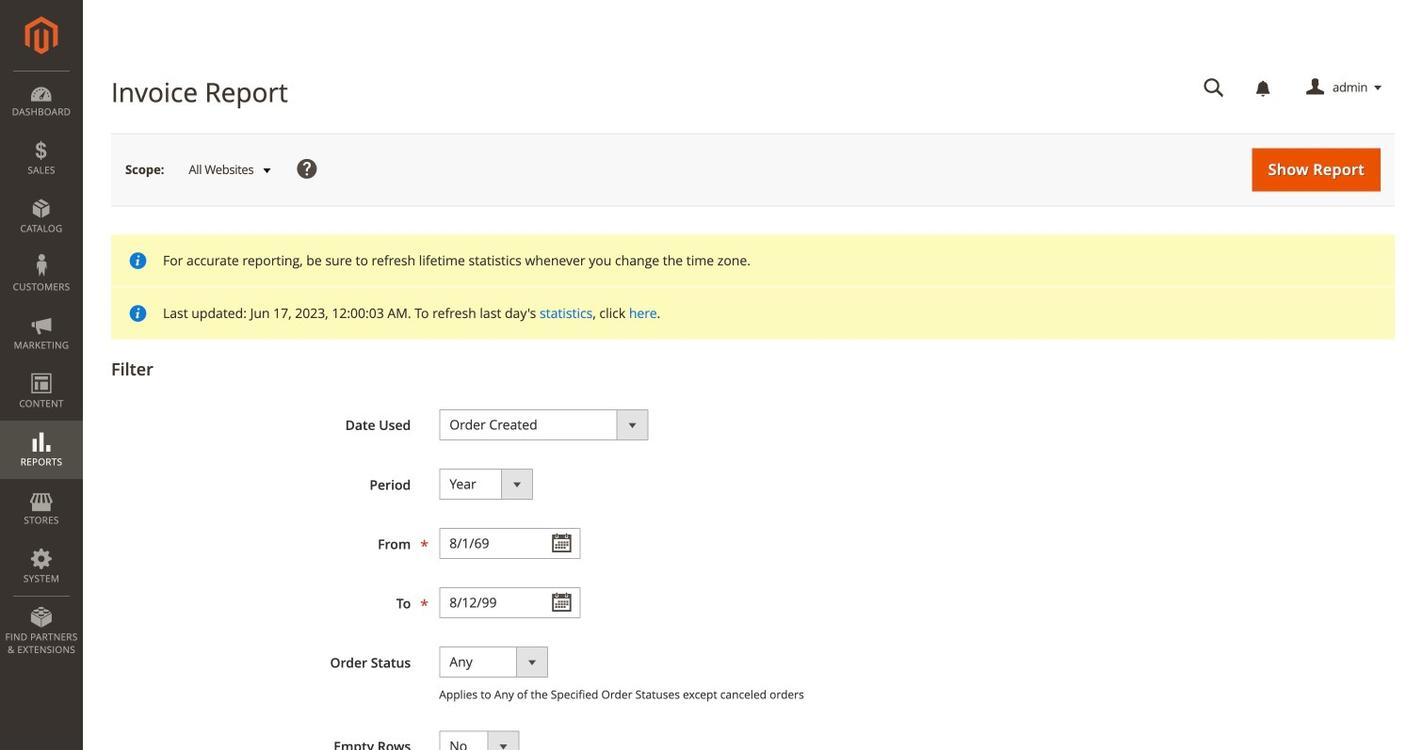 Task type: locate. For each thing, give the bounding box(es) containing it.
menu bar
[[0, 71, 83, 666]]

None text field
[[439, 588, 580, 619]]

None text field
[[1190, 72, 1238, 105], [439, 528, 580, 559], [1190, 72, 1238, 105], [439, 528, 580, 559]]



Task type: describe. For each thing, give the bounding box(es) containing it.
magento admin panel image
[[25, 16, 58, 55]]



